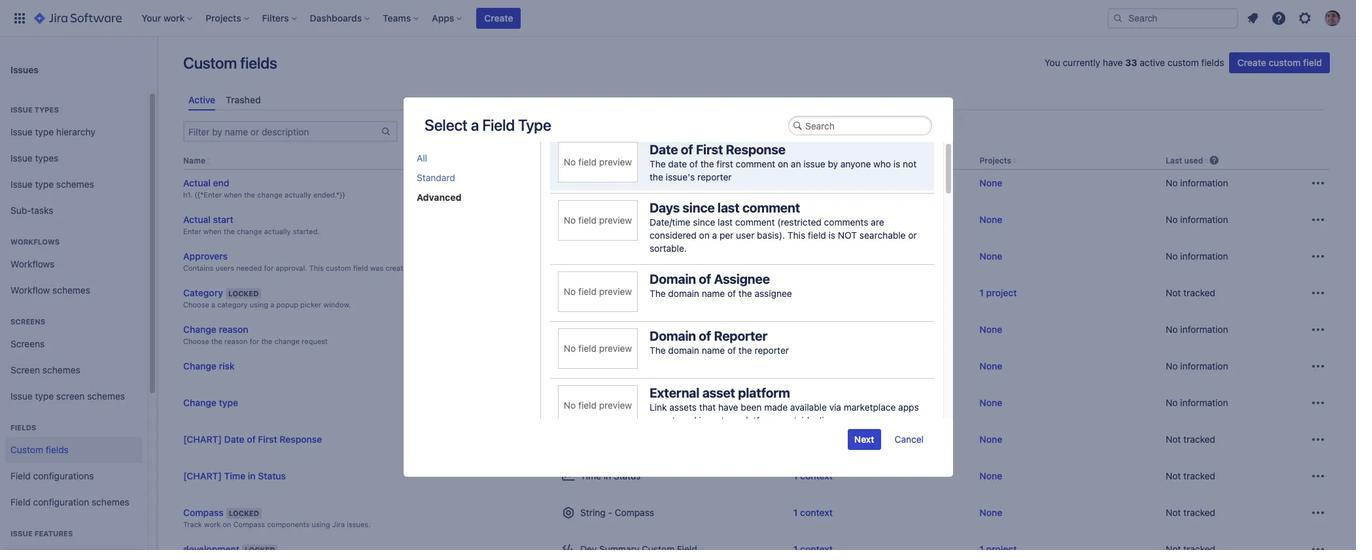 Task type: describe. For each thing, give the bounding box(es) containing it.
6 no from the top
[[1166, 397, 1178, 409]]

on inside compass locked track work on compass components using jira issues.
[[223, 520, 231, 529]]

1 vertical spatial comment
[[742, 200, 800, 215]]

schemes up issue type screen schemes
[[42, 364, 80, 375]]

on inside the days since last comment date/time since last comment (restricted comments are considered on a per user basis). this field is not searchable or sortable.
[[699, 229, 710, 241]]

picker for actual start
[[626, 214, 652, 225]]

0 vertical spatial reason
[[219, 324, 248, 335]]

create for create custom field
[[1238, 57, 1267, 68]]

field configurations
[[10, 470, 94, 481]]

2 none button from the top
[[980, 214, 1003, 227]]

5 no from the top
[[1166, 361, 1178, 372]]

issue's
[[666, 171, 695, 182]]

field for field configuration schemes
[[10, 496, 31, 508]]

of left assignee
[[699, 271, 711, 286]]

no for domain of assignee
[[564, 286, 576, 297]]

external
[[650, 385, 700, 400]]

started.
[[293, 227, 320, 236]]

the left issue's
[[650, 171, 663, 182]]

the for domain of assignee
[[650, 288, 666, 299]]

in inside button
[[248, 471, 256, 482]]

search image
[[1113, 13, 1124, 23]]

time in status
[[581, 471, 641, 482]]

issue features
[[10, 529, 73, 538]]

projects button
[[980, 156, 1012, 166]]

via
[[829, 401, 841, 413]]

fields group
[[5, 410, 142, 520]]

screens and contexts button
[[794, 156, 877, 166]]

custom fields link
[[5, 437, 142, 463]]

the inside actual end h1. {{*enter when the change actually ended.*}}
[[244, 191, 255, 199]]

compass locked track work on compass components using jira issues.
[[183, 507, 371, 529]]

reporter inside domain of reporter the domain name of the reporter
[[755, 345, 789, 356]]

2 tracked from the top
[[1184, 434, 1216, 445]]

locked for category
[[228, 289, 259, 298]]

issue type hierarchy
[[10, 126, 95, 137]]

tracked for string - compass
[[1184, 507, 1216, 519]]

9 none button from the top
[[980, 507, 1003, 520]]

track
[[183, 520, 202, 529]]

the down change reason button
[[211, 337, 222, 346]]

[chart] for [chart] time in status
[[183, 471, 222, 482]]

issue for issue type screen schemes
[[10, 390, 33, 402]]

(single for change risk
[[627, 361, 656, 372]]

2 in from the left
[[604, 471, 611, 482]]

cancel
[[895, 434, 924, 445]]

first inside button
[[258, 434, 277, 445]]

when inside actual end h1. {{*enter when the change actually ended.*}}
[[224, 191, 242, 199]]

jira. inside external asset platform link assets that have been made available via marketplace apps on external inventory platforms outside jira.
[[817, 415, 835, 426]]

change risk
[[183, 361, 235, 372]]

1 horizontal spatial custom
[[1168, 57, 1199, 68]]

workflows for the workflows link
[[10, 258, 55, 269]]

Filter by name or description text field
[[185, 123, 381, 141]]

next button
[[848, 429, 881, 450]]

schemes inside workflows group
[[52, 284, 90, 296]]

not for unknown
[[1166, 288, 1181, 299]]

no field preview for days since last comment
[[564, 214, 632, 225]]

type for screen
[[35, 390, 54, 402]]

1 last from the top
[[717, 200, 740, 215]]

cancel link
[[887, 430, 931, 449]]

time inside button
[[224, 471, 246, 482]]

select list (single choice) for change risk
[[581, 361, 689, 372]]

status inside button
[[258, 471, 286, 482]]

1 horizontal spatial custom
[[183, 54, 237, 72]]

issue type schemes
[[10, 178, 94, 190]]

workflows link
[[5, 251, 142, 277]]

tracked for unknown
[[1184, 288, 1216, 299]]

[chart] date of first response
[[183, 434, 322, 445]]

list for risk
[[610, 361, 625, 372]]

category
[[217, 301, 248, 309]]

1 horizontal spatial have
[[1103, 57, 1123, 68]]

days
[[650, 200, 680, 215]]

1 vertical spatial since
[[693, 216, 715, 227]]

change inside change reason choose the reason for the change request
[[275, 337, 300, 346]]

no for date of first response
[[564, 156, 576, 167]]

no field preview for domain of reporter
[[564, 343, 632, 354]]

8 none button from the top
[[980, 470, 1003, 483]]

no information for actual start
[[1166, 214, 1229, 225]]

0 vertical spatial since
[[682, 200, 715, 215]]

category locked choose a category using a popup picker window.
[[183, 288, 351, 309]]

first inside date of first response the date of the first comment on an issue by anyone who is not the issue's reporter
[[696, 142, 723, 157]]

first
[[717, 158, 733, 169]]

issue types link
[[5, 145, 142, 171]]

none for 6th none 'button' from the top
[[980, 397, 1003, 409]]

or
[[908, 229, 917, 241]]

screens and contexts
[[794, 156, 877, 166]]

select a field type
[[424, 116, 551, 134]]

change inside actual end h1. {{*enter when the change actually ended.*}}
[[257, 191, 283, 199]]

information for actual start
[[1181, 214, 1229, 225]]

used
[[1185, 156, 1204, 166]]

standard button
[[410, 168, 534, 187]]

5 information from the top
[[1181, 361, 1229, 372]]

Search field
[[1108, 8, 1239, 28]]

an
[[791, 158, 801, 169]]

1 context button for locked
[[794, 507, 833, 520]]

the inside domain of reporter the domain name of the reporter
[[738, 345, 752, 356]]

actual for actual start
[[183, 214, 211, 225]]

4 none button from the top
[[980, 324, 1003, 337]]

1 project button
[[980, 287, 1017, 300]]

type inside dialog
[[518, 116, 551, 134]]

the down category locked choose a category using a popup picker window.
[[261, 337, 272, 346]]

not tracked for unknown
[[1166, 288, 1216, 299]]

sortable.
[[650, 242, 687, 254]]

advanced button
[[410, 187, 534, 207]]

the inside actual start enter when the change actually started.
[[224, 227, 235, 236]]

custom inside create custom field button
[[1269, 57, 1301, 68]]

popup
[[277, 301, 298, 309]]

date of first response the date of the first comment on an issue by anyone who is not the issue's reporter
[[650, 142, 917, 182]]

no field preview for domain of assignee
[[564, 286, 632, 297]]

not inside date of first response the date of the first comment on an issue by anyone who is not the issue's reporter
[[903, 158, 917, 169]]

a down category button
[[211, 301, 215, 309]]

3 none button from the top
[[980, 250, 1003, 263]]

issue types group
[[5, 92, 142, 228]]

change for change risk
[[183, 361, 217, 372]]

using inside category locked choose a category using a popup picker window.
[[250, 301, 268, 309]]

1 inside button
[[980, 288, 984, 299]]

of down assignee
[[727, 288, 736, 299]]

contexts inside 2 contexts button
[[802, 288, 839, 299]]

picker
[[300, 301, 321, 309]]

this inside approvers contains users needed for approval. this custom field was created by jira.
[[309, 264, 324, 272]]

0 vertical spatial contexts
[[844, 156, 877, 166]]

field configurations link
[[5, 463, 142, 490]]

available
[[790, 401, 827, 413]]

field inside approvers contains users needed for approval. this custom field was created by jira.
[[353, 264, 368, 272]]

no field preview for external asset platform
[[564, 400, 632, 411]]

issue type hierarchy link
[[5, 119, 142, 145]]

screens for "screens" link
[[10, 338, 45, 349]]

schemes right 'screen'
[[87, 390, 125, 402]]

next
[[854, 434, 874, 445]]

using inside compass locked track work on compass components using jira issues.
[[312, 520, 330, 529]]

change reason button
[[183, 324, 248, 337]]

risk
[[219, 361, 235, 372]]

1 vertical spatial reason
[[224, 337, 248, 346]]

user
[[581, 251, 600, 262]]

have inside external asset platform link assets that have been made available via marketplace apps on external inventory platforms outside jira.
[[718, 401, 738, 413]]

a inside the days since last comment date/time since last comment (restricted comments are considered on a per user basis). this field is not searchable or sortable.
[[712, 229, 717, 241]]

types
[[35, 152, 58, 163]]

2 contexts
[[794, 288, 839, 299]]

2 not tracked from the top
[[1166, 434, 1216, 445]]

screens for screens group
[[10, 317, 45, 326]]

1 context for start
[[794, 214, 833, 225]]

work
[[204, 520, 221, 529]]

created
[[386, 264, 412, 272]]

1 (single from the top
[[627, 324, 656, 335]]

2 vertical spatial comment
[[735, 216, 775, 227]]

information for approvers
[[1181, 251, 1229, 262]]

you currently have 33 active custom fields
[[1045, 57, 1225, 68]]

custom inside fields group
[[10, 444, 43, 455]]

workflow
[[10, 284, 50, 296]]

who
[[873, 158, 891, 169]]

1 choice) from the top
[[658, 324, 689, 335]]

[chart] time in status button
[[183, 470, 286, 483]]

[chart] time in status
[[183, 471, 286, 482]]

domain for reporter
[[668, 345, 699, 356]]

issue types
[[10, 152, 58, 163]]

2 last from the top
[[718, 216, 733, 227]]

0 vertical spatial custom fields
[[183, 54, 277, 72]]

response inside date of first response the date of the first comment on an issue by anyone who is not the issue's reporter
[[726, 142, 786, 157]]

4 context from the top
[[800, 471, 833, 482]]

date inside date of first response the date of the first comment on an issue by anyone who is not the issue's reporter
[[650, 142, 678, 157]]

tasks
[[31, 205, 53, 216]]

change type button
[[183, 397, 238, 410]]

approvers
[[183, 251, 228, 262]]

components
[[267, 520, 310, 529]]

(multiple
[[632, 251, 669, 262]]

no for external asset platform
[[564, 400, 576, 411]]

standard
[[417, 172, 455, 183]]

Search text field
[[788, 116, 932, 135]]

actual end h1. {{*enter when the change actually ended.*}}
[[183, 178, 345, 199]]

fields
[[10, 423, 36, 432]]

issue for issue type schemes
[[10, 178, 33, 190]]

on inside date of first response the date of the first comment on an issue by anyone who is not the issue's reporter
[[778, 158, 788, 169]]

6 no information from the top
[[1166, 397, 1229, 409]]

1 horizontal spatial fields
[[240, 54, 277, 72]]

2 horizontal spatial compass
[[615, 507, 654, 519]]

domain of assignee the domain name of the assignee
[[650, 271, 792, 299]]

no information for change reason
[[1166, 324, 1229, 335]]

outside
[[783, 415, 814, 426]]

days since last comment date/time since last comment (restricted comments are considered on a per user basis). this field is not searchable or sortable.
[[650, 200, 917, 254]]

workflows for workflows group on the left of the page
[[10, 238, 60, 246]]

-
[[608, 507, 613, 519]]

0 horizontal spatial compass
[[183, 507, 224, 519]]

change risk button
[[183, 360, 235, 373]]

1 horizontal spatial compass
[[233, 520, 265, 529]]

{{*enter
[[195, 191, 222, 199]]

currently
[[1063, 57, 1101, 68]]

1 list from the top
[[610, 324, 625, 335]]

response inside [chart] date of first response button
[[280, 434, 322, 445]]

issue for issue types
[[10, 152, 33, 163]]

asset
[[702, 385, 735, 400]]

screen schemes link
[[5, 357, 142, 384]]

string
[[581, 507, 606, 519]]

approval.
[[276, 264, 307, 272]]

assignee
[[714, 271, 770, 286]]

active
[[1140, 57, 1166, 68]]

for inside change reason choose the reason for the change request
[[250, 337, 259, 346]]

of up 'date'
[[681, 142, 693, 157]]

3 1 context button from the top
[[794, 397, 833, 410]]

comment inside date of first response the date of the first comment on an issue by anyone who is not the issue's reporter
[[736, 158, 775, 169]]

no for actual end
[[1166, 178, 1178, 189]]

approvers contains users needed for approval. this custom field was created by jira.
[[183, 251, 439, 272]]

no for approvers
[[1166, 251, 1178, 262]]

the left 'first'
[[700, 158, 714, 169]]

not tracked for time in status
[[1166, 471, 1216, 482]]

string - compass
[[581, 507, 654, 519]]



Task type: vqa. For each thing, say whether or not it's contained in the screenshot.
3rd the small icon from the right
no



Task type: locate. For each thing, give the bounding box(es) containing it.
workflows up workflow
[[10, 258, 55, 269]]

none for second none 'button' from the bottom of the page
[[980, 471, 1003, 482]]

request
[[302, 337, 328, 346]]

comment right 'first'
[[736, 158, 775, 169]]

1 vertical spatial response
[[280, 434, 322, 445]]

2 horizontal spatial fields
[[1202, 57, 1225, 68]]

domain inside domain of assignee the domain name of the assignee
[[668, 288, 699, 299]]

create inside "button"
[[485, 12, 513, 23]]

name
[[183, 156, 206, 166]]

1 in from the left
[[248, 471, 256, 482]]

1 context button for end
[[794, 177, 833, 190]]

1 vertical spatial create
[[1238, 57, 1267, 68]]

compass right work
[[233, 520, 265, 529]]

none for 9th none 'button' from the bottom of the page
[[980, 178, 1003, 189]]

0 horizontal spatial in
[[248, 471, 256, 482]]

none for 3rd none 'button' from the top of the page
[[980, 251, 1003, 262]]

1 horizontal spatial for
[[264, 264, 274, 272]]

1 vertical spatial choose
[[183, 337, 209, 346]]

actually inside actual start enter when the change actually started.
[[264, 227, 291, 236]]

no field preview for date of first response
[[564, 156, 632, 167]]

0 horizontal spatial first
[[258, 434, 277, 445]]

0 horizontal spatial status
[[258, 471, 286, 482]]

7 none button from the top
[[980, 433, 1003, 447]]

choose inside category locked choose a category using a popup picker window.
[[183, 301, 209, 309]]

that
[[699, 401, 716, 413]]

type left 'screen'
[[35, 390, 54, 402]]

1 locked from the top
[[228, 289, 259, 298]]

a up all button
[[471, 116, 479, 134]]

picker right user
[[603, 251, 629, 262]]

0 vertical spatial response
[[726, 142, 786, 157]]

2 (single from the top
[[627, 361, 656, 372]]

field inside "link"
[[10, 496, 31, 508]]

actual
[[183, 178, 211, 189], [183, 214, 211, 225]]

0 horizontal spatial this
[[309, 264, 324, 272]]

1 vertical spatial is
[[829, 229, 835, 241]]

last used button
[[1166, 155, 1220, 166]]

comment up the user
[[735, 216, 775, 227]]

the for domain of reporter
[[650, 345, 666, 356]]

jira. inside approvers contains users needed for approval. this custom field was created by jira.
[[424, 264, 439, 272]]

1 vertical spatial workflows
[[10, 258, 55, 269]]

1 no information from the top
[[1166, 178, 1229, 189]]

5 none from the top
[[980, 361, 1003, 372]]

0 horizontal spatial response
[[280, 434, 322, 445]]

2 1 context button from the top
[[794, 214, 833, 227]]

domain inside domain of assignee the domain name of the assignee
[[650, 271, 696, 286]]

1 horizontal spatial using
[[312, 520, 330, 529]]

0 vertical spatial for
[[264, 264, 274, 272]]

4 1 context button from the top
[[794, 470, 833, 483]]

date time picker for start
[[581, 214, 652, 225]]

0 vertical spatial screens
[[794, 156, 825, 166]]

1 change from the top
[[183, 324, 217, 335]]

marketplace
[[844, 401, 896, 413]]

contexts right and
[[844, 156, 877, 166]]

2 preview from the top
[[599, 214, 632, 225]]

locked for compass
[[229, 509, 259, 518]]

assets
[[669, 401, 697, 413]]

1 horizontal spatial custom fields
[[183, 54, 277, 72]]

have up inventory in the bottom right of the page
[[718, 401, 738, 413]]

1 horizontal spatial first
[[696, 142, 723, 157]]

domain down users)
[[650, 271, 696, 286]]

change inside change reason choose the reason for the change request
[[183, 324, 217, 335]]

issue up sub- at the top left
[[10, 178, 33, 190]]

schemes inside issue types group
[[56, 178, 94, 190]]

create inside button
[[1238, 57, 1267, 68]]

4 none from the top
[[980, 324, 1003, 335]]

4 no from the top
[[1166, 324, 1178, 335]]

unknown
[[581, 288, 620, 299]]

custom fields up the trashed
[[183, 54, 277, 72]]

no
[[1166, 178, 1178, 189], [1166, 214, 1178, 225], [1166, 251, 1178, 262], [1166, 324, 1178, 335], [1166, 361, 1178, 372], [1166, 397, 1178, 409]]

1 name from the top
[[702, 288, 725, 299]]

actually inside actual end h1. {{*enter when the change actually ended.*}}
[[285, 191, 311, 199]]

0 horizontal spatial using
[[250, 301, 268, 309]]

2 workflows from the top
[[10, 258, 55, 269]]

user picker (multiple users)
[[581, 251, 697, 262]]

this right approval.
[[309, 264, 324, 272]]

none for 4th none 'button'
[[980, 324, 1003, 335]]

4 information from the top
[[1181, 324, 1229, 335]]

all button
[[410, 148, 534, 168]]

1 horizontal spatial is
[[894, 158, 900, 169]]

actual inside actual start enter when the change actually started.
[[183, 214, 211, 225]]

response
[[726, 142, 786, 157], [280, 434, 322, 445]]

custom up the active
[[183, 54, 237, 72]]

name down reporter
[[702, 345, 725, 356]]

fields down the search field
[[1202, 57, 1225, 68]]

since up date/time
[[682, 200, 715, 215]]

change up actual start enter when the change actually started.
[[257, 191, 283, 199]]

5 1 context from the top
[[794, 507, 833, 519]]

name inside domain of assignee the domain name of the assignee
[[702, 288, 725, 299]]

issue for issue features
[[10, 529, 33, 538]]

screen schemes
[[10, 364, 80, 375]]

5 1 context button from the top
[[794, 507, 833, 520]]

name inside domain of reporter the domain name of the reporter
[[702, 345, 725, 356]]

the down (multiple
[[650, 288, 666, 299]]

0 vertical spatial using
[[250, 301, 268, 309]]

1 vertical spatial type
[[561, 156, 580, 166]]

reporter down reporter
[[755, 345, 789, 356]]

context for locked
[[800, 507, 833, 519]]

1 context button for start
[[794, 214, 833, 227]]

field for field configurations
[[10, 470, 31, 481]]

when down actual start button
[[203, 227, 222, 236]]

1 1 context from the top
[[794, 178, 833, 189]]

1 horizontal spatial this
[[788, 229, 805, 241]]

6 information from the top
[[1181, 397, 1229, 409]]

name
[[702, 288, 725, 299], [702, 345, 725, 356]]

1 vertical spatial this
[[309, 264, 324, 272]]

0 vertical spatial change
[[257, 191, 283, 199]]

date/time
[[650, 216, 690, 227]]

on left an
[[778, 158, 788, 169]]

tab list
[[183, 89, 1330, 111]]

1 horizontal spatial type
[[561, 156, 580, 166]]

picker up days
[[626, 178, 652, 189]]

1 vertical spatial have
[[718, 401, 738, 413]]

reason down change reason button
[[224, 337, 248, 346]]

2 locked from the top
[[229, 509, 259, 518]]

fields up field configurations
[[46, 444, 69, 455]]

category button
[[183, 287, 223, 300]]

no for actual start
[[1166, 214, 1178, 225]]

issue type schemes link
[[5, 171, 142, 198]]

custom inside approvers contains users needed for approval. this custom field was created by jira.
[[326, 264, 351, 272]]

1 issue from the top
[[10, 105, 33, 114]]

issue for issue type hierarchy
[[10, 126, 33, 137]]

end
[[213, 178, 229, 189]]

screens left and
[[794, 156, 825, 166]]

this inside the days since last comment date/time since last comment (restricted comments are considered on a per user basis). this field is not searchable or sortable.
[[788, 229, 805, 241]]

domain of reporter the domain name of the reporter
[[650, 328, 789, 356]]

name for assignee
[[702, 288, 725, 299]]

select list (single choice) down unknown
[[581, 324, 689, 335]]

of down reporter
[[727, 345, 736, 356]]

fields up the trashed
[[240, 54, 277, 72]]

picker for actual end
[[626, 178, 652, 189]]

[chart] up compass button
[[183, 471, 222, 482]]

1 vertical spatial (single
[[627, 361, 656, 372]]

0 horizontal spatial is
[[829, 229, 835, 241]]

schemes inside "link"
[[92, 496, 129, 508]]

is inside date of first response the date of the first comment on an issue by anyone who is not the issue's reporter
[[894, 158, 900, 169]]

none for 9th none 'button'
[[980, 507, 1003, 519]]

h1.
[[183, 191, 193, 199]]

not for time in status
[[1166, 471, 1181, 482]]

choose for change
[[183, 337, 209, 346]]

3 no field preview from the top
[[564, 286, 632, 297]]

1 vertical spatial actually
[[264, 227, 291, 236]]

0 vertical spatial is
[[894, 158, 900, 169]]

platforms
[[740, 415, 781, 426]]

issue down screen
[[10, 390, 33, 402]]

1 tracked from the top
[[1184, 288, 1216, 299]]

2 contexts button
[[794, 287, 839, 300]]

date inside button
[[224, 434, 245, 445]]

1 date time picker from the top
[[581, 178, 652, 189]]

2 change from the top
[[183, 361, 217, 372]]

fields inside group
[[46, 444, 69, 455]]

0 vertical spatial actual
[[183, 178, 211, 189]]

select list (single choice) up 'link'
[[581, 361, 689, 372]]

0 vertical spatial locked
[[228, 289, 259, 298]]

3 context from the top
[[800, 397, 833, 409]]

the inside domain of assignee the domain name of the assignee
[[650, 288, 666, 299]]

choose down category button
[[183, 301, 209, 309]]

issue left the types
[[10, 152, 33, 163]]

0 vertical spatial workflows
[[10, 238, 60, 246]]

since
[[682, 200, 715, 215], [693, 216, 715, 227]]

2 no from the top
[[1166, 214, 1178, 225]]

jira software image
[[34, 10, 122, 26], [34, 10, 122, 26]]

preview for domain of assignee
[[599, 286, 632, 297]]

4 not tracked from the top
[[1166, 507, 1216, 519]]

1 vertical spatial [chart]
[[183, 471, 222, 482]]

issue inside screens group
[[10, 390, 33, 402]]

6 issue from the top
[[10, 529, 33, 538]]

screens group
[[5, 304, 142, 414]]

users
[[216, 264, 234, 272]]

[chart] down change type button
[[183, 434, 222, 445]]

2 vertical spatial the
[[650, 345, 666, 356]]

list for type
[[610, 397, 625, 409]]

field up all button
[[482, 116, 515, 134]]

name for reporter
[[702, 345, 725, 356]]

1 horizontal spatial reporter
[[755, 345, 789, 356]]

create custom field
[[1238, 57, 1323, 68]]

custom fields inside fields group
[[10, 444, 69, 455]]

1 select list (single choice) from the top
[[581, 324, 689, 335]]

2 context from the top
[[800, 214, 833, 225]]

preview left 'date'
[[599, 156, 632, 167]]

issue types
[[10, 105, 59, 114]]

4 tracked from the top
[[1184, 507, 1216, 519]]

date time picker for end
[[581, 178, 652, 189]]

2 vertical spatial select list (single choice)
[[581, 397, 689, 409]]

1 vertical spatial locked
[[229, 509, 259, 518]]

1 horizontal spatial status
[[614, 471, 641, 482]]

the most recent date this field was edited on any issue image
[[1209, 155, 1220, 166]]

the inside domain of assignee the domain name of the assignee
[[738, 288, 752, 299]]

window.
[[324, 301, 351, 309]]

issue type screen schemes
[[10, 390, 125, 402]]

in
[[248, 471, 256, 482], [604, 471, 611, 482]]

create for create
[[485, 12, 513, 23]]

of right 'date'
[[689, 158, 698, 169]]

no for change reason
[[1166, 324, 1178, 335]]

in up the -
[[604, 471, 611, 482]]

1 vertical spatial screens
[[10, 317, 45, 326]]

2 vertical spatial change
[[183, 397, 217, 409]]

select list (single choice) up external
[[581, 397, 689, 409]]

reason
[[219, 324, 248, 335], [224, 337, 248, 346]]

tracked for time in status
[[1184, 471, 1216, 482]]

5 no information from the top
[[1166, 361, 1229, 372]]

contexts right "2"
[[802, 288, 839, 299]]

type inside button
[[219, 397, 238, 409]]

select list (single choice) for change type
[[581, 397, 689, 409]]

by right created
[[414, 264, 422, 272]]

0 vertical spatial date time picker
[[581, 178, 652, 189]]

domain up the external
[[668, 345, 699, 356]]

choice) for change type
[[658, 397, 689, 409]]

when down end
[[224, 191, 242, 199]]

3 no from the top
[[1166, 251, 1178, 262]]

5 no from the top
[[564, 400, 576, 411]]

3 list from the top
[[610, 397, 625, 409]]

none for 8th none 'button' from the bottom
[[980, 214, 1003, 225]]

3 no information from the top
[[1166, 251, 1229, 262]]

screen
[[10, 364, 40, 375]]

1 vertical spatial picker
[[626, 214, 652, 225]]

1 domain from the top
[[650, 271, 696, 286]]

the left 'date'
[[650, 158, 666, 169]]

domain down users)
[[668, 288, 699, 299]]

1 1 context button from the top
[[794, 177, 833, 190]]

1 context for end
[[794, 178, 833, 189]]

for
[[264, 264, 274, 272], [250, 337, 259, 346]]

information for actual end
[[1181, 178, 1229, 189]]

3 issue from the top
[[10, 152, 33, 163]]

3 change from the top
[[183, 397, 217, 409]]

by inside date of first response the date of the first comment on an issue by anyone who is not the issue's reporter
[[828, 158, 838, 169]]

workflows
[[10, 238, 60, 246], [10, 258, 55, 269]]

1 horizontal spatial contexts
[[844, 156, 877, 166]]

inventory
[[699, 415, 738, 426]]

4 no from the top
[[564, 343, 576, 354]]

0 vertical spatial the
[[650, 158, 666, 169]]

screens up screen
[[10, 338, 45, 349]]

3 1 context from the top
[[794, 397, 833, 409]]

1 context for locked
[[794, 507, 833, 519]]

1 domain from the top
[[668, 288, 699, 299]]

information for change reason
[[1181, 324, 1229, 335]]

1 preview from the top
[[599, 156, 632, 167]]

no for days since last comment
[[564, 214, 576, 225]]

1 vertical spatial name
[[702, 345, 725, 356]]

by right issue
[[828, 158, 838, 169]]

issue left features
[[10, 529, 33, 538]]

basis).
[[757, 229, 785, 241]]

0 horizontal spatial jira.
[[424, 264, 439, 272]]

2 vertical spatial picker
[[603, 251, 629, 262]]

the inside date of first response the date of the first comment on an issue by anyone who is not the issue's reporter
[[650, 158, 666, 169]]

for inside approvers contains users needed for approval. this custom field was created by jira.
[[264, 264, 274, 272]]

context for end
[[800, 178, 833, 189]]

select a field type dialog
[[403, 97, 953, 550]]

a left popup
[[270, 301, 274, 309]]

0 vertical spatial choice)
[[658, 324, 689, 335]]

field inside the days since last comment date/time since last comment (restricted comments are considered on a per user basis). this field is not searchable or sortable.
[[808, 229, 826, 241]]

1 not tracked from the top
[[1166, 288, 1216, 299]]

of left reporter
[[699, 328, 711, 343]]

select
[[424, 116, 467, 134], [581, 324, 607, 335], [581, 361, 607, 372], [581, 397, 607, 409]]

2 vertical spatial (single
[[627, 397, 656, 409]]

approvers button
[[183, 250, 228, 263]]

list
[[610, 324, 625, 335], [610, 361, 625, 372], [610, 397, 625, 409]]

sub-tasks link
[[5, 198, 142, 224]]

first up [chart] time in status
[[258, 434, 277, 445]]

field configuration schemes link
[[5, 490, 142, 516]]

4 no field preview from the top
[[564, 343, 632, 354]]

none for seventh none 'button' from the top of the page
[[980, 434, 1003, 445]]

4 preview from the top
[[599, 343, 632, 354]]

[chart] date of first response button
[[183, 433, 322, 447]]

1 vertical spatial custom
[[10, 444, 43, 455]]

5 preview from the top
[[599, 400, 632, 411]]

reporter down 'first'
[[697, 171, 732, 182]]

1 actual from the top
[[183, 178, 211, 189]]

1 vertical spatial last
[[718, 216, 733, 227]]

0 vertical spatial field
[[482, 116, 515, 134]]

[chart] for [chart] date of first response
[[183, 434, 222, 445]]

3 (single from the top
[[627, 397, 656, 409]]

2 domain from the top
[[650, 328, 696, 343]]

0 horizontal spatial fields
[[46, 444, 69, 455]]

1 no field preview from the top
[[564, 156, 632, 167]]

6 none from the top
[[980, 397, 1003, 409]]

2 status from the left
[[614, 471, 641, 482]]

0 vertical spatial name
[[702, 288, 725, 299]]

the down reporter
[[738, 345, 752, 356]]

1 vertical spatial using
[[312, 520, 330, 529]]

custom
[[1168, 57, 1199, 68], [1269, 57, 1301, 68], [326, 264, 351, 272]]

3 select list (single choice) from the top
[[581, 397, 689, 409]]

searchable
[[860, 229, 906, 241]]

1 vertical spatial domain
[[650, 328, 696, 343]]

preview for date of first response
[[599, 156, 632, 167]]

2 no information from the top
[[1166, 214, 1229, 225]]

0 horizontal spatial contexts
[[802, 288, 839, 299]]

preview for days since last comment
[[599, 214, 632, 225]]

domain up the external
[[650, 328, 696, 343]]

start
[[213, 214, 233, 225]]

2 none from the top
[[980, 214, 1003, 225]]

not tracked
[[1166, 288, 1216, 299], [1166, 434, 1216, 445], [1166, 471, 1216, 482], [1166, 507, 1216, 519]]

1 vertical spatial select list (single choice)
[[581, 361, 689, 372]]

3 not tracked from the top
[[1166, 471, 1216, 482]]

comment up basis).
[[742, 200, 800, 215]]

2 issue from the top
[[10, 126, 33, 137]]

compass right the -
[[615, 507, 654, 519]]

a left per
[[712, 229, 717, 241]]

2 information from the top
[[1181, 214, 1229, 225]]

is right who
[[894, 158, 900, 169]]

actual inside actual end h1. {{*enter when the change actually ended.*}}
[[183, 178, 211, 189]]

features
[[35, 529, 73, 538]]

1 information from the top
[[1181, 178, 1229, 189]]

name button
[[183, 156, 206, 166]]

preview up user picker (multiple users) on the top of the page
[[599, 214, 632, 225]]

type for hierarchy
[[35, 126, 54, 137]]

sub-tasks
[[10, 205, 53, 216]]

on inside external asset platform link assets that have been made available via marketplace apps on external inventory platforms outside jira.
[[650, 415, 660, 426]]

0 horizontal spatial reporter
[[697, 171, 732, 182]]

not tracked for string - compass
[[1166, 507, 1216, 519]]

domain inside domain of reporter the domain name of the reporter
[[650, 328, 696, 343]]

1 horizontal spatial create
[[1238, 57, 1267, 68]]

0 vertical spatial reporter
[[697, 171, 732, 182]]

5 context from the top
[[800, 507, 833, 519]]

since up the considered
[[693, 216, 715, 227]]

change reason choose the reason for the change request
[[183, 324, 328, 346]]

6 none button from the top
[[980, 397, 1003, 410]]

field inside button
[[1304, 57, 1323, 68]]

is inside the days since last comment date/time since last comment (restricted comments are considered on a per user basis). this field is not searchable or sortable.
[[829, 229, 835, 241]]

0 vertical spatial list
[[610, 324, 625, 335]]

no information for actual end
[[1166, 178, 1229, 189]]

1 workflows from the top
[[10, 238, 60, 246]]

no for domain of reporter
[[564, 343, 576, 354]]

the up the external
[[650, 345, 666, 356]]

compass up work
[[183, 507, 224, 519]]

field inside dialog
[[482, 116, 515, 134]]

0 vertical spatial jira.
[[424, 264, 439, 272]]

1 no from the top
[[564, 156, 576, 167]]

1 vertical spatial the
[[650, 288, 666, 299]]

1 vertical spatial list
[[610, 361, 625, 372]]

schemes down issue types link
[[56, 178, 94, 190]]

status up string - compass
[[614, 471, 641, 482]]

custom down fields
[[10, 444, 43, 455]]

change down change risk button
[[183, 397, 217, 409]]

schemes down the field configurations "link"
[[92, 496, 129, 508]]

0 vertical spatial this
[[788, 229, 805, 241]]

issue for issue types
[[10, 105, 33, 114]]

0 vertical spatial actually
[[285, 191, 311, 199]]

domain for assignee
[[668, 288, 699, 299]]

type up tasks
[[35, 178, 54, 190]]

workflows group
[[5, 224, 142, 308]]

0 vertical spatial select list (single choice)
[[581, 324, 689, 335]]

tab list containing active
[[183, 89, 1330, 111]]

0 horizontal spatial custom
[[326, 264, 351, 272]]

0 vertical spatial (single
[[627, 324, 656, 335]]

0 vertical spatial [chart]
[[183, 434, 222, 445]]

status down [chart] date of first response button
[[258, 471, 286, 482]]

3 choice) from the top
[[658, 397, 689, 409]]

primary element
[[8, 0, 1108, 36]]

the down start
[[224, 227, 235, 236]]

2 vertical spatial field
[[10, 496, 31, 508]]

2 no field preview from the top
[[564, 214, 632, 225]]

context for start
[[800, 214, 833, 225]]

none for 5th none 'button' from the bottom of the page
[[980, 361, 1003, 372]]

actual for actual end
[[183, 178, 211, 189]]

2 actual from the top
[[183, 214, 211, 225]]

external
[[663, 415, 696, 426]]

1 horizontal spatial jira.
[[817, 415, 835, 426]]

0 horizontal spatial custom fields
[[10, 444, 69, 455]]

schemes down the workflows link
[[52, 284, 90, 296]]

create banner
[[0, 0, 1357, 37]]

change
[[183, 324, 217, 335], [183, 361, 217, 372], [183, 397, 217, 409]]

4 1 context from the top
[[794, 471, 833, 482]]

1 horizontal spatial response
[[726, 142, 786, 157]]

locked inside category locked choose a category using a popup picker window.
[[228, 289, 259, 298]]

was
[[370, 264, 384, 272]]

choose down change reason button
[[183, 337, 209, 346]]

0 vertical spatial picker
[[626, 178, 652, 189]]

locked up category
[[228, 289, 259, 298]]

3 tracked from the top
[[1184, 471, 1216, 482]]

actually
[[285, 191, 311, 199], [264, 227, 291, 236]]

0 vertical spatial first
[[696, 142, 723, 157]]

type for schemes
[[35, 178, 54, 190]]

choice) for change risk
[[658, 361, 689, 372]]

reporter inside date of first response the date of the first comment on an issue by anyone who is not the issue's reporter
[[697, 171, 732, 182]]

2 horizontal spatial custom
[[1269, 57, 1301, 68]]

no information for approvers
[[1166, 251, 1229, 262]]

preview for domain of reporter
[[599, 343, 632, 354]]

actually left ended.*}}
[[285, 191, 311, 199]]

0 horizontal spatial when
[[203, 227, 222, 236]]

0 vertical spatial custom
[[183, 54, 237, 72]]

a
[[471, 116, 479, 134], [712, 229, 717, 241], [211, 301, 215, 309], [270, 301, 274, 309]]

change for change reason choose the reason for the change request
[[183, 324, 217, 335]]

type inside screens group
[[35, 390, 54, 402]]

the inside domain of reporter the domain name of the reporter
[[650, 345, 666, 356]]

configuration
[[33, 496, 89, 508]]

not
[[903, 158, 917, 169], [1166, 288, 1181, 299], [1166, 434, 1181, 445], [1166, 471, 1181, 482], [1166, 507, 1181, 519]]

(single for change type
[[627, 397, 656, 409]]

field inside "link"
[[10, 470, 31, 481]]

field up issue features
[[10, 496, 31, 508]]

field configuration schemes
[[10, 496, 129, 508]]

first
[[696, 142, 723, 157], [258, 434, 277, 445]]

0 horizontal spatial have
[[718, 401, 738, 413]]

field left configurations
[[10, 470, 31, 481]]

5 none button from the top
[[980, 360, 1003, 373]]

of inside button
[[247, 434, 256, 445]]

the down assignee
[[738, 288, 752, 299]]

2 choose from the top
[[183, 337, 209, 346]]

per
[[720, 229, 734, 241]]

apps
[[898, 401, 919, 413]]

locked inside compass locked track work on compass components using jira issues.
[[229, 509, 259, 518]]

by inside approvers contains users needed for approval. this custom field was created by jira.
[[414, 264, 422, 272]]

when inside actual start enter when the change actually started.
[[203, 227, 222, 236]]

context
[[800, 178, 833, 189], [800, 214, 833, 225], [800, 397, 833, 409], [800, 471, 833, 482], [800, 507, 833, 519]]

preview for external asset platform
[[599, 400, 632, 411]]

field
[[482, 116, 515, 134], [10, 470, 31, 481], [10, 496, 31, 508]]

custom fields down fields
[[10, 444, 69, 455]]

issue
[[803, 158, 825, 169]]

2 domain from the top
[[668, 345, 699, 356]]

1 vertical spatial for
[[250, 337, 259, 346]]

0 vertical spatial choose
[[183, 301, 209, 309]]

8 none from the top
[[980, 471, 1003, 482]]

0 vertical spatial type
[[518, 116, 551, 134]]

2 choice) from the top
[[658, 361, 689, 372]]

reason down category
[[219, 324, 248, 335]]

3 none from the top
[[980, 251, 1003, 262]]

7 none from the top
[[980, 434, 1003, 445]]

0 vertical spatial domain
[[668, 288, 699, 299]]

not for string - compass
[[1166, 507, 1181, 519]]

0 vertical spatial by
[[828, 158, 838, 169]]

all
[[417, 152, 427, 163]]

1 vertical spatial when
[[203, 227, 222, 236]]

first up 'first'
[[696, 142, 723, 157]]

type down risk
[[219, 397, 238, 409]]

domain inside domain of reporter the domain name of the reporter
[[668, 345, 699, 356]]

tracked
[[1184, 288, 1216, 299], [1184, 434, 1216, 445], [1184, 471, 1216, 482], [1184, 507, 1216, 519]]

choose for category
[[183, 301, 209, 309]]

anyone
[[841, 158, 871, 169]]

date time picker up user picker (multiple users) on the top of the page
[[581, 214, 652, 225]]

1 none button from the top
[[980, 177, 1003, 190]]

type
[[35, 126, 54, 137], [35, 178, 54, 190], [35, 390, 54, 402], [219, 397, 238, 409]]

4 issue from the top
[[10, 178, 33, 190]]

in down [chart] date of first response button
[[248, 471, 256, 482]]

preview down user picker (multiple users) on the top of the page
[[599, 286, 632, 297]]

1 vertical spatial change
[[237, 227, 262, 236]]

for down category locked choose a category using a popup picker window.
[[250, 337, 259, 346]]

change for change type
[[183, 397, 217, 409]]

1 none from the top
[[980, 178, 1003, 189]]

2
[[794, 288, 799, 299]]

2 select list (single choice) from the top
[[581, 361, 689, 372]]

1 vertical spatial by
[[414, 264, 422, 272]]

date time picker
[[581, 178, 652, 189], [581, 214, 652, 225]]

1 choose from the top
[[183, 301, 209, 309]]

2 vertical spatial choice)
[[658, 397, 689, 409]]

change
[[257, 191, 283, 199], [237, 227, 262, 236], [275, 337, 300, 346]]

choose inside change reason choose the reason for the change request
[[183, 337, 209, 346]]

domain for domain of reporter
[[650, 328, 696, 343]]

0 horizontal spatial type
[[518, 116, 551, 134]]

change inside actual start enter when the change actually started.
[[237, 227, 262, 236]]

using left jira
[[312, 520, 330, 529]]

actually left started.
[[264, 227, 291, 236]]

actual start enter when the change actually started.
[[183, 214, 320, 236]]

this down (restricted
[[788, 229, 805, 241]]

change up needed
[[237, 227, 262, 236]]

actual up "enter"
[[183, 214, 211, 225]]

1 the from the top
[[650, 158, 666, 169]]

1 [chart] from the top
[[183, 434, 222, 445]]

2 list from the top
[[610, 361, 625, 372]]

1 no from the top
[[1166, 178, 1178, 189]]

2 [chart] from the top
[[183, 471, 222, 482]]

preview down unknown
[[599, 343, 632, 354]]

configurations
[[33, 470, 94, 481]]

create custom field button
[[1230, 52, 1330, 73]]

on
[[778, 158, 788, 169], [699, 229, 710, 241], [650, 415, 660, 426], [223, 520, 231, 529]]

select inside dialog
[[424, 116, 467, 134]]

2 1 context from the top
[[794, 214, 833, 225]]

choose
[[183, 301, 209, 309], [183, 337, 209, 346]]

domain for domain of assignee
[[650, 271, 696, 286]]

1 context
[[794, 178, 833, 189], [794, 214, 833, 225], [794, 397, 833, 409], [794, 471, 833, 482], [794, 507, 833, 519]]

picker up user picker (multiple users) on the top of the page
[[626, 214, 652, 225]]

last
[[1166, 156, 1183, 166]]

type down types
[[35, 126, 54, 137]]

2 name from the top
[[702, 345, 725, 356]]



